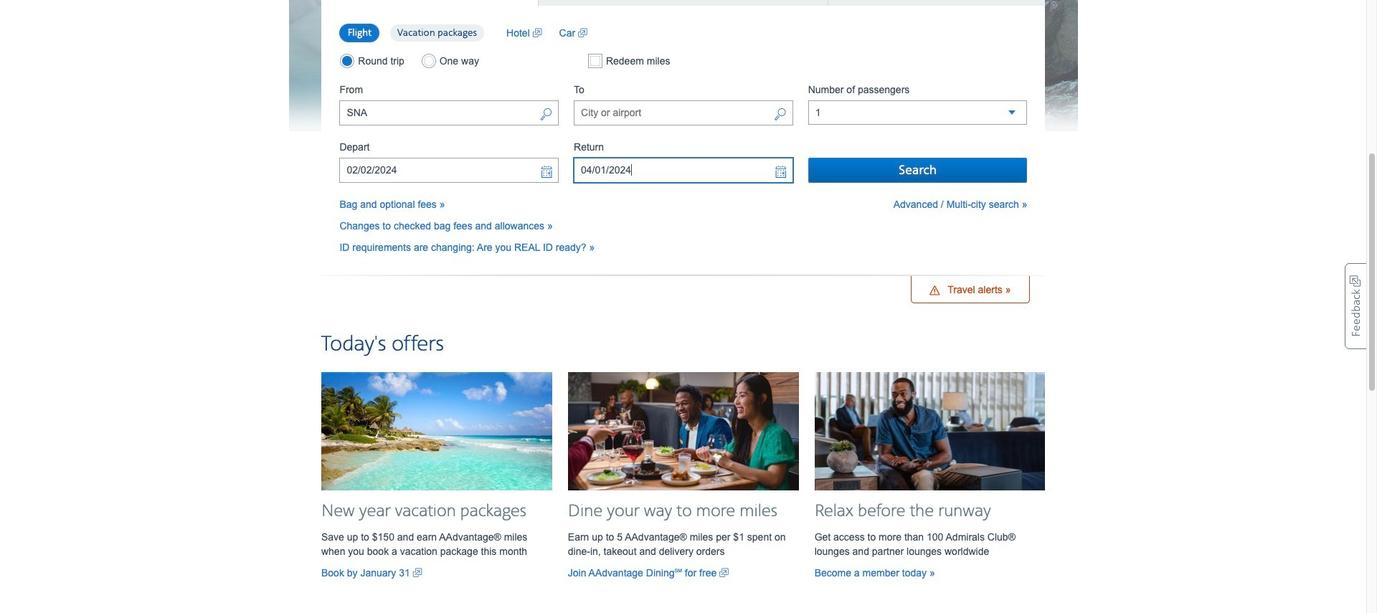Task type: vqa. For each thing, say whether or not it's contained in the screenshot.
bottommost experience
no



Task type: describe. For each thing, give the bounding box(es) containing it.
city or airport text field for search image
[[574, 100, 793, 126]]

city or airport text field for search icon
[[340, 100, 559, 126]]

2 tab from the left
[[539, 0, 828, 6]]

start the year with 1,000 bonus miles. shop online at 1,200+ stores by january 15. opens another site in a new window that may not meet accessibility guidelines. image
[[289, 0, 1078, 131]]

search image
[[774, 107, 787, 123]]

2 option group from the top
[[340, 54, 559, 68]]

newpage image
[[413, 566, 422, 580]]

1 tab from the left
[[321, 0, 539, 6]]



Task type: locate. For each thing, give the bounding box(es) containing it.
1 city or airport text field from the left
[[340, 100, 559, 126]]

City or airport text field
[[340, 100, 559, 126], [574, 100, 793, 126]]

1 horizontal spatial city or airport text field
[[574, 100, 793, 126]]

search image
[[540, 107, 553, 123]]

citi / aadvantage credit card. special offer: earn up to $400 back. plus, 30,000 bonus miles with this credit card offer. opens another site in a new window that may not meet accessibility guidelines. image
[[289, 0, 1078, 131]]

tab list
[[321, 0, 1046, 6]]

0 horizontal spatial city or airport text field
[[340, 100, 559, 126]]

2 city or airport text field from the left
[[574, 100, 793, 126]]

None submit
[[808, 158, 1028, 183]]

city or airport text field up mm/dd/yyyy text field
[[574, 100, 793, 126]]

1 horizontal spatial newpage image
[[578, 26, 588, 40]]

option group
[[340, 23, 492, 43], [340, 54, 559, 68]]

mm/dd/yyyy text field
[[574, 158, 793, 183]]

leave feedback, opens external site in new window image
[[1345, 263, 1367, 349]]

0 horizontal spatial newpage image
[[533, 26, 542, 40]]

1 option group from the top
[[340, 23, 492, 43]]

city or airport text field up mm/dd/yyyy text box
[[340, 100, 559, 126]]

mm/dd/yyyy text field
[[340, 158, 559, 183]]

newpage image
[[533, 26, 542, 40], [578, 26, 588, 40], [720, 566, 729, 580]]

3 tab from the left
[[828, 0, 1046, 6]]

2 horizontal spatial newpage image
[[720, 566, 729, 580]]

1 vertical spatial option group
[[340, 54, 559, 68]]

0 vertical spatial option group
[[340, 23, 492, 43]]

tab
[[321, 0, 539, 6], [539, 0, 828, 6], [828, 0, 1046, 6]]



